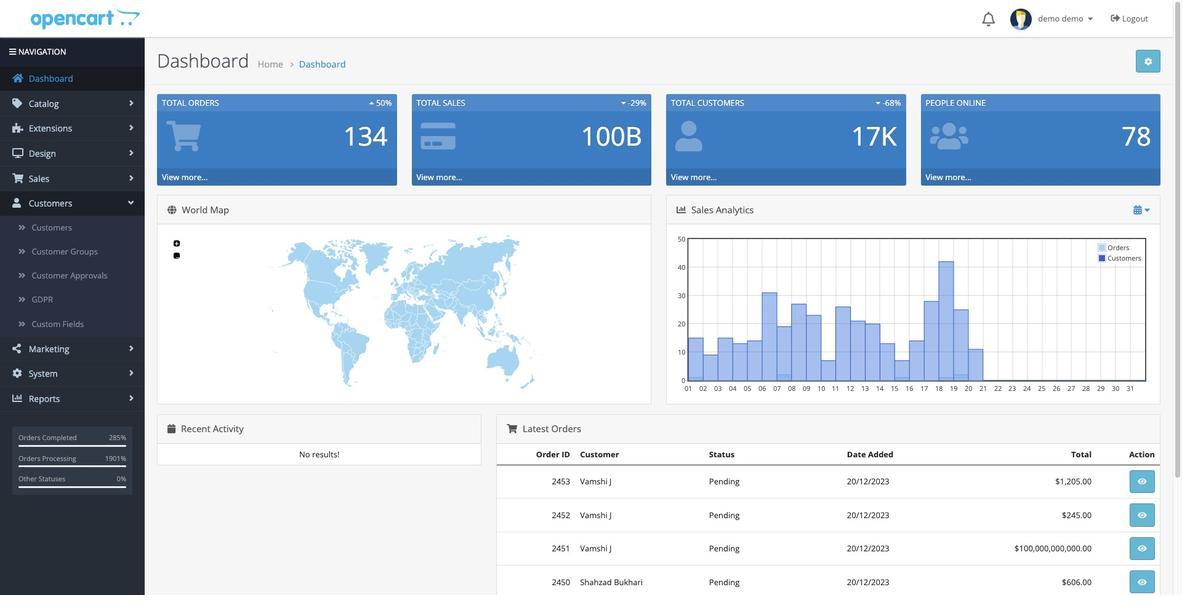 Task type: describe. For each thing, give the bounding box(es) containing it.
1 vertical spatial 10
[[818, 384, 825, 393]]

1 vertical spatial caret down image
[[621, 99, 626, 107]]

gdpr link
[[0, 288, 145, 312]]

2450
[[552, 577, 570, 588]]

globe image
[[167, 205, 176, 215]]

catalog link
[[0, 92, 145, 116]]

vamshi j for 2453
[[580, 477, 612, 488]]

$606.00
[[1062, 577, 1092, 588]]

68%
[[885, 97, 901, 108]]

latest
[[523, 423, 549, 435]]

people online
[[926, 97, 986, 108]]

2 customers link from the top
[[0, 216, 145, 240]]

28
[[1082, 384, 1090, 393]]

no
[[299, 449, 310, 460]]

demo demo link
[[1004, 0, 1102, 37]]

demo demo image
[[1010, 9, 1032, 30]]

50%
[[374, 97, 392, 108]]

caret down image
[[876, 99, 881, 107]]

shahzad bukhari
[[580, 577, 643, 588]]

shahzad
[[580, 577, 612, 588]]

26
[[1053, 384, 1060, 393]]

vamshi for 2452
[[580, 510, 607, 521]]

chart bar image inside reports link
[[12, 394, 23, 404]]

home
[[258, 58, 283, 70]]

total sales
[[416, 97, 465, 108]]

2 vertical spatial customer
[[580, 449, 619, 460]]

gdpr
[[32, 294, 53, 306]]

05
[[744, 384, 751, 393]]

15
[[891, 384, 898, 393]]

13
[[861, 384, 869, 393]]

date added
[[847, 449, 894, 460]]

calendar alt image
[[1134, 205, 1142, 215]]

view more... link for 17k
[[671, 172, 717, 183]]

puzzle piece image
[[12, 123, 23, 133]]

view more... link for 134
[[162, 172, 208, 183]]

tag image
[[12, 98, 23, 108]]

16
[[906, 384, 913, 393]]

04
[[729, 384, 737, 393]]

1 horizontal spatial dashboard link
[[299, 58, 346, 70]]

design
[[26, 148, 56, 159]]

-29%
[[626, 97, 646, 108]]

user image
[[12, 198, 23, 208]]

vamshi j for 2451
[[580, 544, 612, 555]]

other statuses
[[18, 475, 65, 484]]

0
[[682, 376, 685, 385]]

catalog
[[26, 98, 59, 109]]

world map
[[179, 204, 229, 216]]

pending for 2451
[[709, 544, 740, 555]]

view for 100b
[[416, 172, 434, 183]]

developer setting image
[[1144, 58, 1152, 66]]

1 demo from the left
[[1038, 13, 1060, 24]]

1901%
[[105, 454, 126, 464]]

-68%
[[881, 97, 901, 108]]

2 demo from the left
[[1062, 13, 1084, 24]]

id
[[562, 449, 570, 460]]

+
[[174, 238, 179, 249]]

cog image
[[12, 369, 23, 379]]

j for 2452
[[610, 510, 612, 521]]

78
[[1122, 118, 1151, 153]]

07
[[773, 384, 781, 393]]

2 horizontal spatial dashboard
[[299, 58, 346, 70]]

17
[[920, 384, 928, 393]]

19
[[950, 384, 958, 393]]

share alt image
[[12, 344, 23, 354]]

sales link
[[0, 167, 145, 191]]

customer for customer groups
[[32, 246, 68, 257]]

+ −
[[174, 238, 180, 263]]

completed
[[42, 434, 77, 443]]

total for 17k
[[671, 97, 695, 108]]

1 customers link from the top
[[0, 192, 145, 216]]

j for 2451
[[610, 544, 612, 555]]

−
[[175, 252, 180, 263]]

more... for 100b
[[436, 172, 462, 183]]

view more... for 17k
[[671, 172, 717, 183]]

activity
[[213, 423, 244, 435]]

25
[[1038, 384, 1046, 393]]

0 horizontal spatial dashboard
[[26, 73, 73, 84]]

view for 134
[[162, 172, 179, 183]]

extensions link
[[0, 117, 145, 141]]

vamshi for 2453
[[580, 477, 607, 488]]

processing
[[42, 454, 76, 464]]

03
[[714, 384, 722, 393]]

analytics
[[716, 204, 754, 216]]

02
[[699, 384, 707, 393]]

view more... for 100b
[[416, 172, 462, 183]]

2452
[[552, 510, 570, 521]]

21
[[980, 384, 987, 393]]

caret down image inside the demo demo link
[[1086, 15, 1096, 23]]

map
[[210, 204, 229, 216]]

$1,205.00
[[1055, 477, 1092, 488]]

home link
[[258, 58, 283, 70]]

29
[[1097, 384, 1105, 393]]

customer groups link
[[0, 240, 145, 264]]

latest orders
[[520, 423, 581, 435]]

groups
[[70, 246, 98, 257]]

1 horizontal spatial sales
[[443, 97, 465, 108]]

27
[[1068, 384, 1075, 393]]

view image for $245.00
[[1138, 512, 1147, 520]]

285%
[[109, 434, 126, 443]]

0 vertical spatial chart bar image
[[677, 205, 686, 215]]

shopping cart image for latest orders
[[507, 425, 517, 434]]

18
[[935, 384, 943, 393]]

1 horizontal spatial dashboard
[[157, 48, 249, 73]]

date
[[847, 449, 866, 460]]

reports link
[[0, 387, 145, 412]]

system link
[[0, 362, 145, 387]]



Task type: vqa. For each thing, say whether or not it's contained in the screenshot.
"subscription" within the 'Subscription' link
no



Task type: locate. For each thing, give the bounding box(es) containing it.
14
[[876, 384, 884, 393]]

2 view more... link from the left
[[416, 172, 462, 183]]

custom
[[32, 319, 60, 330]]

11
[[832, 384, 839, 393]]

1 vertical spatial view image
[[1138, 579, 1147, 587]]

20 right 19
[[965, 384, 972, 393]]

1 vertical spatial customer
[[32, 270, 68, 281]]

- for 17k
[[883, 97, 885, 108]]

1 vertical spatial vamshi j
[[580, 510, 612, 521]]

0 horizontal spatial sales
[[26, 173, 49, 184]]

dashboard
[[157, 48, 249, 73], [299, 58, 346, 70], [26, 73, 73, 84]]

opencart image
[[29, 7, 140, 30]]

2453
[[552, 477, 570, 488]]

1 horizontal spatial 30
[[1112, 384, 1120, 393]]

view image for $1,205.00
[[1138, 479, 1147, 487]]

134
[[343, 118, 388, 153]]

1 view from the left
[[162, 172, 179, 183]]

pending for 2450
[[709, 577, 740, 588]]

no results!
[[299, 449, 339, 460]]

customer up gdpr
[[32, 270, 68, 281]]

1 horizontal spatial chart bar image
[[677, 205, 686, 215]]

1 horizontal spatial 10
[[818, 384, 825, 393]]

view image
[[1138, 546, 1147, 554], [1138, 579, 1147, 587]]

total for 100b
[[416, 97, 441, 108]]

0 vertical spatial shopping cart image
[[12, 173, 23, 183]]

vamshi right 2452
[[580, 510, 607, 521]]

customer approvals link
[[0, 264, 145, 288]]

orders for orders processing
[[18, 454, 40, 464]]

j
[[610, 477, 612, 488], [610, 510, 612, 521], [610, 544, 612, 555]]

4 20/12/2023 from the top
[[847, 577, 889, 588]]

caret down image left '29%'
[[621, 99, 626, 107]]

0 vertical spatial 10
[[678, 348, 685, 357]]

2 vertical spatial sales
[[691, 204, 713, 216]]

system
[[26, 368, 58, 380]]

marketing
[[26, 343, 69, 355]]

statuses
[[39, 475, 65, 484]]

1 j from the top
[[610, 477, 612, 488]]

chart bar image
[[677, 205, 686, 215], [12, 394, 23, 404]]

10 left 11
[[818, 384, 825, 393]]

09
[[803, 384, 810, 393]]

1 horizontal spatial caret down image
[[1086, 15, 1096, 23]]

1 vertical spatial chart bar image
[[12, 394, 23, 404]]

100b
[[581, 118, 642, 153]]

sales for sales analytics
[[691, 204, 713, 216]]

orders processing
[[18, 454, 76, 464]]

2 view from the left
[[416, 172, 434, 183]]

1 view more... from the left
[[162, 172, 208, 183]]

0 horizontal spatial -
[[628, 97, 631, 108]]

dashboard link up catalog link
[[0, 67, 145, 91]]

0 horizontal spatial demo
[[1038, 13, 1060, 24]]

shopping cart image left latest
[[507, 425, 517, 434]]

2 - from the left
[[883, 97, 885, 108]]

caret down image
[[1086, 15, 1096, 23], [621, 99, 626, 107], [1144, 205, 1150, 215]]

01
[[685, 384, 692, 393]]

shopping cart image down desktop icon
[[12, 173, 23, 183]]

shopping cart image
[[12, 173, 23, 183], [507, 425, 517, 434]]

10 up 0
[[678, 348, 685, 357]]

customers link down sales "link"
[[0, 192, 145, 216]]

0 vertical spatial 30
[[678, 291, 685, 300]]

4 view from the left
[[926, 172, 943, 183]]

vamshi j
[[580, 477, 612, 488], [580, 510, 612, 521], [580, 544, 612, 555]]

3 view more... link from the left
[[671, 172, 717, 183]]

24
[[1023, 384, 1031, 393]]

0 horizontal spatial caret down image
[[621, 99, 626, 107]]

1 view image from the top
[[1138, 546, 1147, 554]]

more... for 17k
[[691, 172, 717, 183]]

home image
[[12, 73, 23, 83]]

20/12/2023 for $100,000,000,000.00
[[847, 544, 889, 555]]

29%
[[631, 97, 646, 108]]

total customers
[[671, 97, 744, 108]]

$100,000,000,000.00
[[1015, 544, 1092, 555]]

calendar image
[[167, 425, 176, 434]]

demo demo
[[1032, 13, 1086, 24]]

0 horizontal spatial dashboard link
[[0, 67, 145, 91]]

customer inside customer approvals link
[[32, 270, 68, 281]]

1 vamshi j from the top
[[580, 477, 612, 488]]

j right the 2453
[[610, 477, 612, 488]]

view image for $606.00
[[1138, 579, 1147, 587]]

view image
[[1138, 479, 1147, 487], [1138, 512, 1147, 520]]

desktop image
[[12, 148, 23, 158]]

3 j from the top
[[610, 544, 612, 555]]

dashboard up "catalog"
[[26, 73, 73, 84]]

dashboard link
[[299, 58, 346, 70], [0, 67, 145, 91]]

customer for customer approvals
[[32, 270, 68, 281]]

1 horizontal spatial -
[[883, 97, 885, 108]]

4 more... from the left
[[945, 172, 972, 183]]

total orders
[[162, 97, 219, 108]]

12
[[847, 384, 854, 393]]

total
[[162, 97, 186, 108], [416, 97, 441, 108], [671, 97, 695, 108], [1071, 449, 1092, 460]]

j right 2452
[[610, 510, 612, 521]]

shopping cart image inside sales "link"
[[12, 173, 23, 183]]

2 vertical spatial j
[[610, 544, 612, 555]]

- for 100b
[[628, 97, 631, 108]]

recent
[[181, 423, 210, 435]]

view more... for 78
[[926, 172, 972, 183]]

approvals
[[70, 270, 108, 281]]

2 horizontal spatial caret down image
[[1144, 205, 1150, 215]]

2 horizontal spatial sales
[[691, 204, 713, 216]]

online
[[957, 97, 986, 108]]

- right caret down icon
[[883, 97, 885, 108]]

demo right the demo demo icon
[[1038, 13, 1060, 24]]

2 pending from the top
[[709, 510, 740, 521]]

design link
[[0, 142, 145, 166]]

2 vertical spatial vamshi
[[580, 544, 607, 555]]

caret up image
[[369, 99, 374, 107]]

sales for sales
[[26, 173, 49, 184]]

3 more... from the left
[[691, 172, 717, 183]]

view more... link for 78
[[926, 172, 972, 183]]

1 vertical spatial view image
[[1138, 512, 1147, 520]]

0 vertical spatial caret down image
[[1086, 15, 1096, 23]]

30 down 40
[[678, 291, 685, 300]]

bell image
[[982, 12, 995, 26]]

3 view more... from the left
[[671, 172, 717, 183]]

bukhari
[[614, 577, 643, 588]]

view more...
[[162, 172, 208, 183], [416, 172, 462, 183], [671, 172, 717, 183], [926, 172, 972, 183]]

1 vertical spatial shopping cart image
[[507, 425, 517, 434]]

dashboard right home
[[299, 58, 346, 70]]

vamshi j up shahzad at bottom
[[580, 544, 612, 555]]

2 vertical spatial vamshi j
[[580, 544, 612, 555]]

50
[[678, 235, 685, 244]]

0 vertical spatial view image
[[1138, 546, 1147, 554]]

sign out alt image
[[1111, 14, 1120, 23]]

chart bar image down cog icon
[[12, 394, 23, 404]]

view more... for 134
[[162, 172, 208, 183]]

2 vamshi from the top
[[580, 510, 607, 521]]

navigation
[[16, 46, 66, 57]]

0 horizontal spatial 20
[[678, 320, 685, 329]]

j up shahzad bukhari
[[610, 544, 612, 555]]

results!
[[312, 449, 339, 460]]

1 20/12/2023 from the top
[[847, 477, 889, 488]]

view more... link for 100b
[[416, 172, 462, 183]]

0 vertical spatial 20
[[678, 320, 685, 329]]

vamshi j right the 2453
[[580, 477, 612, 488]]

- up 100b
[[628, 97, 631, 108]]

shopping cart image for sales
[[12, 173, 23, 183]]

dashboard up total orders
[[157, 48, 249, 73]]

j for 2453
[[610, 477, 612, 488]]

1 view image from the top
[[1138, 479, 1147, 487]]

0 vertical spatial sales
[[443, 97, 465, 108]]

30 left 31
[[1112, 384, 1120, 393]]

caret down image left sign out alt image at the right of page
[[1086, 15, 1096, 23]]

pending for 2453
[[709, 477, 740, 488]]

vamshi j for 2452
[[580, 510, 612, 521]]

orders for orders
[[1108, 243, 1129, 252]]

demo left sign out alt image at the right of page
[[1062, 13, 1084, 24]]

20 down 40
[[678, 320, 685, 329]]

dashboard link right home
[[299, 58, 346, 70]]

4 pending from the top
[[709, 577, 740, 588]]

custom fields
[[32, 319, 84, 330]]

20/12/2023 for $606.00
[[847, 577, 889, 588]]

2 more... from the left
[[436, 172, 462, 183]]

3 pending from the top
[[709, 544, 740, 555]]

orders completed
[[18, 434, 77, 443]]

2 view image from the top
[[1138, 512, 1147, 520]]

customer approvals
[[32, 270, 108, 281]]

30
[[678, 291, 685, 300], [1112, 384, 1120, 393]]

orders for orders completed
[[18, 434, 40, 443]]

vamshi for 2451
[[580, 544, 607, 555]]

0 horizontal spatial shopping cart image
[[12, 173, 23, 183]]

17k
[[851, 118, 897, 153]]

0 horizontal spatial 30
[[678, 291, 685, 300]]

status
[[709, 449, 735, 460]]

more... for 78
[[945, 172, 972, 183]]

customer inside customer groups link
[[32, 246, 68, 257]]

total for 134
[[162, 97, 186, 108]]

0 horizontal spatial 10
[[678, 348, 685, 357]]

customers link
[[0, 192, 145, 216], [0, 216, 145, 240]]

31
[[1127, 384, 1134, 393]]

other
[[18, 475, 37, 484]]

2 j from the top
[[610, 510, 612, 521]]

1 horizontal spatial shopping cart image
[[507, 425, 517, 434]]

1 view more... link from the left
[[162, 172, 208, 183]]

1 vertical spatial sales
[[26, 173, 49, 184]]

20/12/2023 for $245.00
[[847, 510, 889, 521]]

20/12/2023
[[847, 477, 889, 488], [847, 510, 889, 521], [847, 544, 889, 555], [847, 577, 889, 588]]

1 vertical spatial 30
[[1112, 384, 1120, 393]]

1 horizontal spatial 20
[[965, 384, 972, 393]]

view image for $100,000,000,000.00
[[1138, 546, 1147, 554]]

1 vertical spatial 20
[[965, 384, 972, 393]]

logout link
[[1102, 0, 1161, 37]]

customer right id
[[580, 449, 619, 460]]

sales inside "link"
[[26, 173, 49, 184]]

40
[[678, 263, 685, 272]]

0 vertical spatial view image
[[1138, 479, 1147, 487]]

people
[[926, 97, 955, 108]]

0%
[[117, 475, 126, 484]]

1 vertical spatial vamshi
[[580, 510, 607, 521]]

customers link up customer groups at top left
[[0, 216, 145, 240]]

customers
[[697, 97, 744, 108], [26, 198, 72, 209], [32, 222, 72, 233], [1108, 254, 1141, 263]]

3 vamshi from the top
[[580, 544, 607, 555]]

0 vertical spatial j
[[610, 477, 612, 488]]

2 vertical spatial caret down image
[[1144, 205, 1150, 215]]

22
[[994, 384, 1002, 393]]

vamshi j right 2452
[[580, 510, 612, 521]]

2 view image from the top
[[1138, 579, 1147, 587]]

reports
[[26, 393, 60, 405]]

2451
[[552, 544, 570, 555]]

customer up the 'customer approvals'
[[32, 246, 68, 257]]

customer groups
[[32, 246, 98, 257]]

0 vertical spatial vamshi
[[580, 477, 607, 488]]

23
[[1008, 384, 1016, 393]]

vamshi right 2451
[[580, 544, 607, 555]]

caret down image right calendar alt image on the right top
[[1144, 205, 1150, 215]]

order
[[536, 449, 560, 460]]

1 pending from the top
[[709, 477, 740, 488]]

10
[[678, 348, 685, 357], [818, 384, 825, 393]]

1 vamshi from the top
[[580, 477, 607, 488]]

2 vamshi j from the top
[[580, 510, 612, 521]]

added
[[868, 449, 894, 460]]

bars image
[[9, 48, 16, 56]]

more... for 134
[[181, 172, 208, 183]]

0 horizontal spatial chart bar image
[[12, 394, 23, 404]]

pending for 2452
[[709, 510, 740, 521]]

1 - from the left
[[628, 97, 631, 108]]

4 view more... from the left
[[926, 172, 972, 183]]

2 view more... from the left
[[416, 172, 462, 183]]

06
[[759, 384, 766, 393]]

1 vertical spatial j
[[610, 510, 612, 521]]

$245.00
[[1062, 510, 1092, 521]]

0 vertical spatial customer
[[32, 246, 68, 257]]

4 view more... link from the left
[[926, 172, 972, 183]]

3 vamshi j from the top
[[580, 544, 612, 555]]

marketing link
[[0, 337, 145, 362]]

view for 78
[[926, 172, 943, 183]]

chart bar image up "50"
[[677, 205, 686, 215]]

20/12/2023 for $1,205.00
[[847, 477, 889, 488]]

2 20/12/2023 from the top
[[847, 510, 889, 521]]

view for 17k
[[671, 172, 689, 183]]

1 more... from the left
[[181, 172, 208, 183]]

08
[[788, 384, 796, 393]]

3 view from the left
[[671, 172, 689, 183]]

0 vertical spatial vamshi j
[[580, 477, 612, 488]]

view more... link
[[162, 172, 208, 183], [416, 172, 462, 183], [671, 172, 717, 183], [926, 172, 972, 183]]

vamshi right the 2453
[[580, 477, 607, 488]]

1 horizontal spatial demo
[[1062, 13, 1084, 24]]

3 20/12/2023 from the top
[[847, 544, 889, 555]]

extensions
[[26, 123, 72, 134]]

sales analytics
[[689, 204, 754, 216]]



